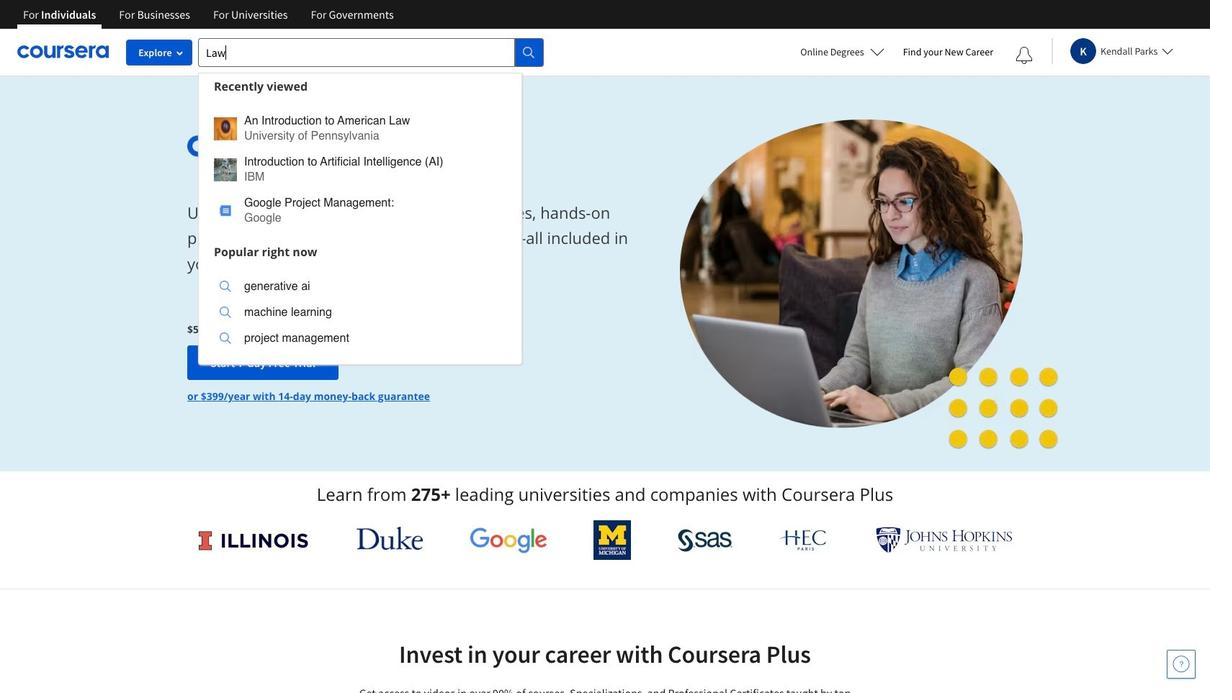 Task type: locate. For each thing, give the bounding box(es) containing it.
autocomplete results list box
[[198, 72, 522, 365]]

coursera plus image
[[187, 135, 407, 157]]

johns hopkins university image
[[876, 528, 1013, 554]]

banner navigation
[[12, 0, 405, 29]]

1 vertical spatial list box
[[199, 265, 522, 364]]

2 list box from the top
[[199, 265, 522, 364]]

None search field
[[198, 38, 544, 365]]

list box
[[199, 99, 522, 239], [199, 265, 522, 364]]

0 vertical spatial list box
[[199, 99, 522, 239]]

suggestion image image
[[214, 117, 237, 140], [214, 158, 237, 181], [220, 205, 231, 217], [220, 281, 231, 293], [220, 307, 231, 319], [220, 333, 231, 344]]



Task type: vqa. For each thing, say whether or not it's contained in the screenshot.
hec paris image
yes



Task type: describe. For each thing, give the bounding box(es) containing it.
What do you want to learn? text field
[[198, 38, 515, 67]]

1 list box from the top
[[199, 99, 522, 239]]

university of illinois at urbana-champaign image
[[197, 529, 310, 552]]

sas image
[[678, 529, 733, 552]]

google image
[[470, 528, 547, 554]]

help center image
[[1173, 657, 1191, 674]]

university of michigan image
[[594, 521, 631, 561]]

coursera image
[[17, 41, 109, 64]]

duke university image
[[356, 528, 423, 551]]

hec paris image
[[779, 526, 830, 556]]



